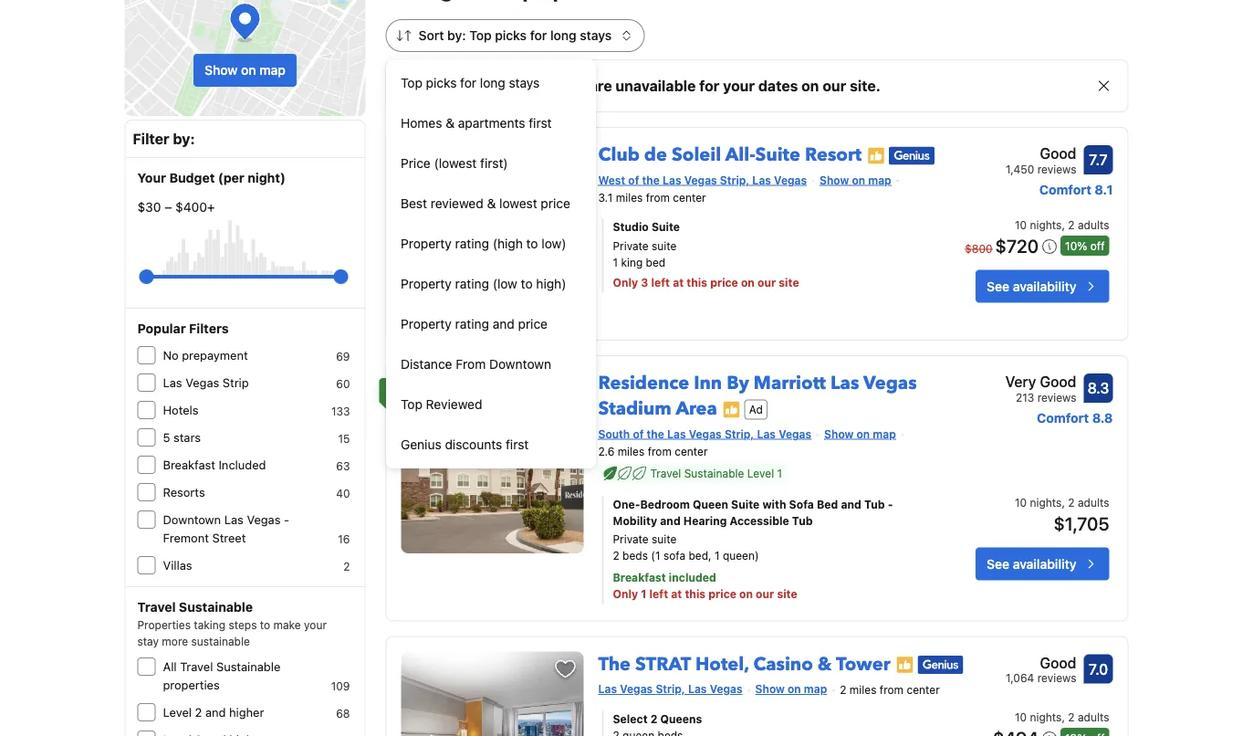 Task type: vqa. For each thing, say whether or not it's contained in the screenshot.


Task type: describe. For each thing, give the bounding box(es) containing it.
0 vertical spatial long
[[551, 28, 577, 43]]

las down the ad
[[757, 427, 776, 440]]

0 vertical spatial first
[[529, 116, 552, 131]]

las down no
[[163, 376, 182, 389]]

are
[[590, 77, 612, 95]]

3 nights from the top
[[1031, 711, 1062, 724]]

property rating and price
[[401, 316, 548, 331]]

top reviewed
[[401, 397, 483, 412]]

& inside best reviewed & lowest price button
[[487, 196, 496, 211]]

to for low)
[[527, 236, 538, 251]]

first)
[[480, 156, 508, 171]]

0 vertical spatial our
[[823, 77, 847, 95]]

off
[[1091, 239, 1105, 252]]

breakfast for breakfast included
[[387, 384, 440, 396]]

suite inside one-bedroom queen suite with sofa bed and tub - mobility and hearing accessible tub private suite 2 beds (1 sofa bed, 1 queen) breakfast included only 1 left at this price on our site
[[652, 533, 677, 545]]

residence inn by marriott las vegas stadium area image
[[401, 371, 584, 553]]

reviewed
[[431, 196, 484, 211]]

$30 – $400+
[[137, 200, 215, 215]]

2 down good 1,064 reviews
[[1069, 711, 1075, 724]]

property for property rating (high to low)
[[401, 236, 452, 251]]

las inside downtown las vegas - fremont street
[[224, 513, 244, 526]]

75%
[[434, 77, 467, 95]]

our inside one-bedroom queen suite with sofa bed and tub - mobility and hearing accessible tub private suite 2 beds (1 sofa bed, 1 queen) breakfast included only 1 left at this price on our site
[[756, 587, 775, 600]]

low)
[[542, 236, 567, 251]]

homes & apartments first
[[401, 116, 552, 131]]

0 horizontal spatial level
[[163, 705, 192, 719]]

downtown inside button
[[490, 357, 552, 372]]

availability for club de soleil all-suite resort
[[1013, 278, 1077, 293]]

genius discounts first
[[401, 437, 529, 452]]

show for the strat hotel, casino & tower
[[756, 682, 785, 695]]

1 horizontal spatial level
[[748, 467, 775, 480]]

all travel sustainable properties
[[163, 660, 281, 692]]

stay inside travel sustainable properties taking steps to make your stay more sustainable
[[137, 635, 159, 647]]

0 vertical spatial suite
[[756, 142, 801, 168]]

map for residence inn by marriott las vegas stadium area
[[873, 427, 897, 440]]

2 up 10%
[[1069, 219, 1075, 231]]

property for property rating and price
[[401, 316, 452, 331]]

price right lowest
[[541, 196, 571, 211]]

best reviewed & lowest price button
[[386, 184, 596, 224]]

one-bedroom queen suite with sofa bed and tub - mobility and hearing accessible tub private suite 2 beds (1 sofa bed, 1 queen) breakfast included only 1 left at this price on our site
[[613, 498, 894, 600]]

best
[[401, 196, 427, 211]]

sort
[[419, 28, 444, 43]]

to for high)
[[521, 276, 533, 291]]

show for residence inn by marriott las vegas stadium area
[[825, 427, 854, 440]]

for inside button
[[460, 75, 477, 90]]

club de soleil all-suite resort link
[[599, 135, 862, 168]]

see availability link for club de soleil all-suite resort
[[976, 270, 1110, 303]]

marriott
[[754, 371, 826, 396]]

popular filters
[[137, 321, 229, 336]]

top reviewed button
[[386, 384, 596, 425]]

the for residence
[[647, 427, 665, 440]]

1 horizontal spatial for
[[530, 28, 547, 43]]

show on map inside button
[[205, 63, 286, 78]]

your budget (per night)
[[137, 170, 286, 185]]

- inside one-bedroom queen suite with sofa bed and tub - mobility and hearing accessible tub private suite 2 beds (1 sofa bed, 1 queen) breakfast included only 1 left at this price on our site
[[888, 498, 894, 511]]

2 down "properties"
[[195, 705, 202, 719]]

select 2 queens
[[613, 713, 702, 726]]

residence inn by marriott las vegas stadium area link
[[599, 363, 917, 421]]

68
[[336, 707, 350, 720]]

of for residence inn by marriott las vegas stadium area
[[633, 427, 644, 440]]

1 adults from the top
[[1078, 219, 1110, 231]]

at inside studio suite private suite 1 king bed only 3 left at this price on our site
[[673, 276, 684, 289]]

soleil
[[672, 142, 722, 168]]

map inside button
[[260, 63, 286, 78]]

las up the queens
[[688, 682, 707, 695]]

& inside the strat hotel, casino & tower link
[[818, 651, 832, 677]]

residence
[[599, 371, 690, 396]]

10%
[[1066, 239, 1088, 252]]

60
[[336, 377, 350, 390]]

ad
[[749, 403, 763, 416]]

this inside one-bedroom queen suite with sofa bed and tub - mobility and hearing accessible tub private suite 2 beds (1 sofa bed, 1 queen) breakfast included only 1 left at this price on our site
[[685, 587, 706, 600]]

3 adults from the top
[[1078, 711, 1110, 724]]

stars
[[174, 431, 201, 444]]

las up 2.6 miles from center
[[668, 427, 686, 440]]

steps
[[229, 618, 257, 631]]

club
[[599, 142, 640, 168]]

price down high)
[[518, 316, 548, 331]]

1,064
[[1006, 671, 1035, 684]]

0 vertical spatial top
[[470, 28, 492, 43]]

one-bedroom queen suite with sofa bed and tub - mobility and hearing accessible tub link
[[613, 496, 922, 529]]

see availability link for residence inn by marriott las vegas stadium area
[[976, 547, 1110, 580]]

$30
[[137, 200, 161, 215]]

reviewed
[[426, 397, 483, 412]]

of for club de soleil all-suite resort
[[629, 174, 640, 186]]

and right bed
[[841, 498, 862, 511]]

comfort for club de soleil all-suite resort
[[1040, 182, 1092, 197]]

8.3
[[1088, 379, 1110, 397]]

1 down beds
[[641, 587, 647, 600]]

this property is part of our preferred partner program. it's committed to providing excellent service and good value. it'll pay us a higher commission if you make a booking. image
[[723, 401, 741, 419]]

0 vertical spatial of
[[470, 77, 485, 95]]

travel sustainable properties taking steps to make your stay more sustainable
[[137, 599, 327, 647]]

good inside very good 213 reviews
[[1040, 373, 1077, 390]]

comfort for residence inn by marriott las vegas stadium area
[[1037, 410, 1090, 426]]

3.1 miles from center
[[599, 191, 706, 204]]

from for the strat hotel, casino & tower
[[880, 684, 904, 696]]

strip, for soleil
[[720, 174, 750, 186]]

filter
[[133, 130, 170, 147]]

2 down tower
[[840, 684, 847, 696]]

top picks for long stays
[[401, 75, 540, 90]]

2 down 16
[[344, 560, 350, 573]]

very
[[1006, 373, 1037, 390]]

2 10 nights , 2 adults from the top
[[1015, 711, 1110, 724]]

nights inside 10 nights , 2 adults $1,705
[[1031, 496, 1062, 509]]

dates
[[759, 77, 798, 95]]

breakfast included
[[163, 458, 266, 472]]

good for 7.0
[[1040, 654, 1077, 671]]

properties
[[163, 678, 220, 692]]

show on map for club de soleil all-suite resort
[[820, 174, 892, 186]]

select 2 queens link
[[613, 711, 922, 728]]

stadium
[[599, 396, 672, 421]]

mobility
[[613, 514, 658, 527]]

street
[[212, 531, 246, 545]]

casino
[[754, 651, 813, 677]]

top picks for long stays button
[[386, 63, 596, 103]]

(1
[[651, 549, 661, 562]]

west
[[599, 174, 626, 186]]

from for club de soleil all-suite resort
[[646, 191, 670, 204]]

from for residence inn by marriott las vegas stadium area
[[648, 445, 672, 458]]

king
[[621, 256, 643, 269]]

scored 8.3 element
[[1084, 373, 1114, 403]]

15
[[338, 432, 350, 445]]

price (lowest first)
[[401, 156, 508, 171]]

price (lowest first) button
[[386, 143, 596, 184]]

suite inside one-bedroom queen suite with sofa bed and tub - mobility and hearing accessible tub private suite 2 beds (1 sofa bed, 1 queen) breakfast included only 1 left at this price on our site
[[732, 498, 760, 511]]

fremont
[[163, 531, 209, 545]]

top for picks
[[401, 75, 423, 90]]

rating for and
[[455, 316, 489, 331]]

40
[[336, 487, 350, 500]]

only inside one-bedroom queen suite with sofa bed and tub - mobility and hearing accessible tub private suite 2 beds (1 sofa bed, 1 queen) breakfast included only 1 left at this price on our site
[[613, 587, 638, 600]]

genius
[[401, 437, 442, 452]]

one-
[[613, 498, 641, 511]]

2 right select
[[651, 713, 658, 726]]

1 horizontal spatial tub
[[865, 498, 885, 511]]

best reviewed & lowest price
[[401, 196, 571, 211]]

(lowest
[[434, 156, 477, 171]]

on inside show on map button
[[241, 63, 256, 78]]

adults inside 10 nights , 2 adults $1,705
[[1078, 496, 1110, 509]]

3
[[641, 276, 649, 289]]

distance from downtown button
[[386, 344, 596, 384]]

center for the strat hotel, casino & tower
[[907, 684, 940, 696]]

$800
[[965, 242, 993, 255]]

by
[[727, 371, 750, 396]]

vegas inside residence inn by marriott las vegas stadium area
[[864, 371, 917, 396]]

good element for 7.7
[[1006, 142, 1077, 164]]

5 stars
[[163, 431, 201, 444]]

included inside one-bedroom queen suite with sofa bed and tub - mobility and hearing accessible tub private suite 2 beds (1 sofa bed, 1 queen) breakfast included only 1 left at this price on our site
[[669, 571, 717, 583]]

high)
[[536, 276, 567, 291]]

miles for club de soleil all-suite resort
[[616, 191, 643, 204]]

night)
[[248, 170, 286, 185]]

more
[[162, 635, 188, 647]]

travel inside all travel sustainable properties
[[180, 660, 213, 673]]

at inside one-bedroom queen suite with sofa bed and tub - mobility and hearing accessible tub private suite 2 beds (1 sofa bed, 1 queen) breakfast included only 1 left at this price on our site
[[671, 587, 682, 600]]

comfort 8.1
[[1040, 182, 1114, 197]]

filter by:
[[133, 130, 195, 147]]

(per
[[218, 170, 245, 185]]

studio suite link
[[613, 219, 922, 235]]

- inside downtown las vegas - fremont street
[[284, 513, 290, 526]]

2 inside one-bedroom queen suite with sofa bed and tub - mobility and hearing accessible tub private suite 2 beds (1 sofa bed, 1 queen) breakfast included only 1 left at this price on our site
[[613, 549, 620, 562]]

on inside one-bedroom queen suite with sofa bed and tub - mobility and hearing accessible tub private suite 2 beds (1 sofa bed, 1 queen) breakfast included only 1 left at this price on our site
[[740, 587, 753, 600]]

top for reviewed
[[401, 397, 423, 412]]

site.
[[850, 77, 881, 95]]

villas
[[163, 558, 192, 572]]

search results updated. las vegas: 205 properties found. element
[[386, 0, 1129, 5]]

0 vertical spatial your
[[723, 77, 755, 95]]

scored 7.0 element
[[1084, 654, 1114, 683]]

this property is part of our preferred partner program. it's committed to providing excellent service and good value. it'll pay us a higher commission if you make a booking. image for resort
[[868, 147, 886, 165]]

all
[[163, 660, 177, 673]]

the strat hotel, casino & tower
[[599, 651, 891, 677]]

picks inside button
[[426, 75, 457, 90]]

show on map button
[[194, 54, 297, 87]]

rating for (high
[[455, 236, 489, 251]]

3 , from the top
[[1062, 711, 1066, 724]]

breakfast for breakfast included
[[163, 458, 215, 472]]

property rating (high to low) button
[[386, 224, 596, 264]]

reviews for 7.0
[[1038, 671, 1077, 684]]

to for stay
[[538, 77, 553, 95]]



Task type: locate. For each thing, give the bounding box(es) containing it.
0 vertical spatial -
[[888, 498, 894, 511]]

& inside homes & apartments first button
[[446, 116, 455, 131]]

downtown
[[490, 357, 552, 372], [163, 513, 221, 526]]

left right 3
[[651, 276, 670, 289]]

2 vertical spatial nights
[[1031, 711, 1062, 724]]

miles down tower
[[850, 684, 877, 696]]

studio
[[613, 220, 649, 233]]

breakfast
[[387, 384, 440, 396], [163, 458, 215, 472], [613, 571, 666, 583]]

3 property from the top
[[401, 316, 452, 331]]

las inside residence inn by marriott las vegas stadium area
[[831, 371, 860, 396]]

site up casino
[[777, 587, 798, 600]]

to inside "button"
[[527, 236, 538, 251]]

see availability for club de soleil all-suite resort
[[987, 278, 1077, 293]]

1 horizontal spatial long
[[551, 28, 577, 43]]

top left 75%
[[401, 75, 423, 90]]

for right unavailable
[[700, 77, 720, 95]]

0 horizontal spatial by:
[[173, 130, 195, 147]]

property for property rating (low to high)
[[401, 276, 452, 291]]

&
[[446, 116, 455, 131], [487, 196, 496, 211], [818, 651, 832, 677]]

property rating and price button
[[386, 304, 596, 344]]

1 horizontal spatial stay
[[556, 77, 586, 95]]

queen)
[[723, 549, 759, 562]]

5
[[163, 431, 170, 444]]

unavailable
[[616, 77, 696, 95]]

good element
[[1006, 142, 1077, 164], [1006, 651, 1077, 673]]

good element up comfort 8.1
[[1006, 142, 1077, 164]]

1 vertical spatial only
[[613, 587, 638, 600]]

our down studio suite "link" at the top of the page
[[758, 276, 776, 289]]

breakfast down distance
[[387, 384, 440, 396]]

0 vertical spatial stay
[[556, 77, 586, 95]]

strip, down this property is part of our preferred partner program. it's committed to providing excellent service and good value. it'll pay us a higher commission if you make a booking. icon
[[725, 427, 754, 440]]

133
[[331, 405, 350, 417]]

1 see availability link from the top
[[976, 270, 1110, 303]]

top
[[470, 28, 492, 43], [401, 75, 423, 90], [401, 397, 423, 412]]

reviews inside good 1,450 reviews
[[1038, 163, 1077, 175]]

and left "higher"
[[205, 705, 226, 719]]

1 vertical spatial long
[[480, 75, 506, 90]]

2 vertical spatial strip,
[[656, 682, 686, 695]]

level down "properties"
[[163, 705, 192, 719]]

long up top picks for long stays button
[[551, 28, 577, 43]]

see for residence inn by marriott las vegas stadium area
[[987, 556, 1010, 571]]

nights up $1,705
[[1031, 496, 1062, 509]]

genius discounts available at this property. image
[[890, 147, 935, 165], [890, 147, 935, 165], [918, 656, 964, 674], [918, 656, 964, 674]]

1 10 from the top
[[1015, 219, 1027, 231]]

sustainable up taking
[[179, 599, 253, 615]]

private inside studio suite private suite 1 king bed only 3 left at this price on our site
[[613, 240, 649, 253]]

7.0
[[1089, 660, 1109, 677]]

2 reviews from the top
[[1038, 391, 1077, 404]]

suite
[[652, 240, 677, 253], [652, 533, 677, 545]]

2 , from the top
[[1062, 496, 1066, 509]]

1 vertical spatial miles
[[618, 445, 645, 458]]

2 availability from the top
[[1013, 556, 1077, 571]]

1 nights from the top
[[1031, 219, 1062, 231]]

reviews right 1,064
[[1038, 671, 1077, 684]]

club de soleil all-suite resort image
[[401, 142, 584, 325]]

2 vertical spatial ,
[[1062, 711, 1066, 724]]

1 see availability from the top
[[987, 278, 1077, 293]]

availability down 10 nights , 2 adults $1,705
[[1013, 556, 1077, 571]]

suite up the accessible
[[732, 498, 760, 511]]

2 vertical spatial center
[[907, 684, 940, 696]]

included up reviewed on the bottom left of the page
[[443, 384, 490, 396]]

0 vertical spatial good element
[[1006, 142, 1077, 164]]

see availability
[[987, 278, 1077, 293], [987, 556, 1077, 571]]

2 good from the top
[[1040, 373, 1077, 390]]

suite inside studio suite private suite 1 king bed only 3 left at this price on our site
[[652, 220, 680, 233]]

1 vertical spatial tub
[[792, 514, 813, 527]]

see for club de soleil all-suite resort
[[987, 278, 1010, 293]]

1 horizontal spatial included
[[669, 571, 717, 583]]

miles for residence inn by marriott las vegas stadium area
[[618, 445, 645, 458]]

lowest
[[500, 196, 538, 211]]

this
[[687, 276, 708, 289], [685, 587, 706, 600]]

this right 3
[[687, 276, 708, 289]]

las
[[663, 174, 682, 186], [753, 174, 772, 186], [831, 371, 860, 396], [163, 376, 182, 389], [668, 427, 686, 440], [757, 427, 776, 440], [224, 513, 244, 526], [599, 682, 617, 695], [688, 682, 707, 695]]

the for club
[[642, 174, 660, 186]]

left
[[651, 276, 670, 289], [650, 587, 669, 600]]

very good element
[[1006, 371, 1077, 393]]

, up $1,705
[[1062, 496, 1066, 509]]

2 see availability from the top
[[987, 556, 1077, 571]]

1 horizontal spatial picks
[[495, 28, 527, 43]]

good
[[1040, 145, 1077, 162], [1040, 373, 1077, 390], [1040, 654, 1077, 671]]

level
[[748, 467, 775, 480], [163, 705, 192, 719]]

first down places
[[529, 116, 552, 131]]

this inside studio suite private suite 1 king bed only 3 left at this price on our site
[[687, 276, 708, 289]]

and down bedroom
[[660, 514, 681, 527]]

and inside button
[[493, 316, 515, 331]]

3 10 from the top
[[1015, 711, 1027, 724]]

to left low)
[[527, 236, 538, 251]]

0 vertical spatial tub
[[865, 498, 885, 511]]

2.6
[[599, 445, 615, 458]]

center for residence inn by marriott las vegas stadium area
[[675, 445, 708, 458]]

1 horizontal spatial your
[[723, 77, 755, 95]]

this property is part of our preferred partner program. it's committed to providing excellent service and good value. it'll pay us a higher commission if you make a booking. image for vegas
[[723, 401, 741, 419]]

vegas inside downtown las vegas - fremont street
[[247, 513, 281, 526]]

2 only from the top
[[613, 587, 638, 600]]

0 vertical spatial from
[[646, 191, 670, 204]]

0 horizontal spatial picks
[[426, 75, 457, 90]]

queens
[[661, 713, 702, 726]]

1 vertical spatial ,
[[1062, 496, 1066, 509]]

good right very
[[1040, 373, 1077, 390]]

stay left are
[[556, 77, 586, 95]]

las vegas strip
[[163, 376, 249, 389]]

1 horizontal spatial breakfast
[[387, 384, 440, 396]]

this down bed,
[[685, 587, 706, 600]]

tub
[[865, 498, 885, 511], [792, 514, 813, 527]]

2 vertical spatial top
[[401, 397, 423, 412]]

1 vertical spatial rating
[[455, 276, 489, 291]]

prepayment
[[182, 348, 248, 362]]

show inside show on map button
[[205, 63, 238, 78]]

0 vertical spatial included
[[443, 384, 490, 396]]

0 vertical spatial see
[[987, 278, 1010, 293]]

availability down $720
[[1013, 278, 1077, 293]]

long
[[551, 28, 577, 43], [480, 75, 506, 90]]

1 horizontal spatial by:
[[448, 28, 466, 43]]

price
[[401, 156, 431, 171]]

price inside studio suite private suite 1 king bed only 3 left at this price on our site
[[711, 276, 739, 289]]

0 vertical spatial the
[[642, 174, 660, 186]]

to
[[538, 77, 553, 95], [527, 236, 538, 251], [521, 276, 533, 291], [260, 618, 270, 631]]

good for 7.7
[[1040, 145, 1077, 162]]

1 reviews from the top
[[1038, 163, 1077, 175]]

1 up "with"
[[778, 467, 783, 480]]

reviews for 7.7
[[1038, 163, 1077, 175]]

to inside travel sustainable properties taking steps to make your stay more sustainable
[[260, 618, 270, 631]]

left inside one-bedroom queen suite with sofa bed and tub - mobility and hearing accessible tub private suite 2 beds (1 sofa bed, 1 queen) breakfast included only 1 left at this price on our site
[[650, 587, 669, 600]]

to right (low
[[521, 276, 533, 291]]

at down sofa
[[671, 587, 682, 600]]

sustainable inside all travel sustainable properties
[[216, 660, 281, 673]]

1 right bed,
[[715, 549, 720, 562]]

0 vertical spatial miles
[[616, 191, 643, 204]]

2 see from the top
[[987, 556, 1010, 571]]

your right make
[[304, 618, 327, 631]]

& left tower
[[818, 651, 832, 677]]

1 rating from the top
[[455, 236, 489, 251]]

property rating (low to high) button
[[386, 264, 596, 304]]

0 horizontal spatial tub
[[792, 514, 813, 527]]

0 vertical spatial site
[[779, 276, 800, 289]]

map for club de soleil all-suite resort
[[869, 174, 892, 186]]

comfort down good 1,450 reviews on the top
[[1040, 182, 1092, 197]]

south of the las vegas strip, las vegas
[[599, 427, 812, 440]]

on
[[241, 63, 256, 78], [802, 77, 820, 95], [852, 174, 866, 186], [741, 276, 755, 289], [857, 427, 870, 440], [740, 587, 753, 600], [788, 682, 801, 695]]

only inside studio suite private suite 1 king bed only 3 left at this price on our site
[[613, 276, 638, 289]]

rating for (low
[[455, 276, 489, 291]]

1 vertical spatial strip,
[[725, 427, 754, 440]]

picks
[[495, 28, 527, 43], [426, 75, 457, 90]]

1 vertical spatial private
[[613, 533, 649, 545]]

hotels
[[163, 403, 199, 417]]

3 rating from the top
[[455, 316, 489, 331]]

0 vertical spatial level
[[748, 467, 775, 480]]

1 vertical spatial see
[[987, 556, 1010, 571]]

south
[[599, 427, 630, 440]]

availability
[[1013, 278, 1077, 293], [1013, 556, 1077, 571]]

2 vertical spatial 10
[[1015, 711, 1027, 724]]

0 vertical spatial comfort
[[1040, 182, 1092, 197]]

1 vertical spatial 10 nights , 2 adults
[[1015, 711, 1110, 724]]

top inside button
[[401, 75, 423, 90]]

good left the scored 7.0 element
[[1040, 654, 1077, 671]]

75% of places to stay are unavailable for your dates on our site.
[[434, 77, 881, 95]]

suite up (1
[[652, 533, 677, 545]]

reviews inside good 1,064 reviews
[[1038, 671, 1077, 684]]

2 suite from the top
[[652, 533, 677, 545]]

2 vertical spatial our
[[756, 587, 775, 600]]

by: for filter
[[173, 130, 195, 147]]

higher
[[229, 705, 264, 719]]

level up "with"
[[748, 467, 775, 480]]

long inside button
[[480, 75, 506, 90]]

picks up places
[[495, 28, 527, 43]]

good inside good 1,064 reviews
[[1040, 654, 1077, 671]]

2 vertical spatial from
[[880, 684, 904, 696]]

resorts
[[163, 485, 205, 499]]

price down studio suite "link" at the top of the page
[[711, 276, 739, 289]]

the strat hotel, casino & tower link
[[599, 644, 891, 677]]

property rating (low to high)
[[401, 276, 567, 291]]

suite inside studio suite private suite 1 king bed only 3 left at this price on our site
[[652, 240, 677, 253]]

suite up 'bed'
[[652, 240, 677, 253]]

0 horizontal spatial -
[[284, 513, 290, 526]]

1 property from the top
[[401, 236, 452, 251]]

, down good 1,064 reviews
[[1062, 711, 1066, 724]]

first
[[529, 116, 552, 131], [506, 437, 529, 452]]

0 vertical spatial adults
[[1078, 219, 1110, 231]]

travel for travel sustainable level 1
[[651, 467, 682, 480]]

discounts
[[445, 437, 502, 452]]

tub down sofa
[[792, 514, 813, 527]]

1 private from the top
[[613, 240, 649, 253]]

1 horizontal spatial travel
[[180, 660, 213, 673]]

the up 2.6 miles from center
[[647, 427, 665, 440]]

nights down 1,064
[[1031, 711, 1062, 724]]

map for the strat hotel, casino & tower
[[804, 682, 828, 695]]

1 only from the top
[[613, 276, 638, 289]]

stays inside button
[[509, 75, 540, 90]]

travel
[[651, 467, 682, 480], [137, 599, 176, 615], [180, 660, 213, 673]]

10 nights , 2 adults up 10%
[[1015, 219, 1110, 231]]

our inside studio suite private suite 1 king bed only 3 left at this price on our site
[[758, 276, 776, 289]]

places
[[488, 77, 535, 95]]

left inside studio suite private suite 1 king bed only 3 left at this price on our site
[[651, 276, 670, 289]]

good inside good 1,450 reviews
[[1040, 145, 1077, 162]]

sofa
[[790, 498, 814, 511]]

, down comfort 8.1
[[1062, 219, 1066, 231]]

center for club de soleil all-suite resort
[[673, 191, 706, 204]]

1 vertical spatial suite
[[652, 220, 680, 233]]

3.1
[[599, 191, 613, 204]]

sustainable for travel sustainable level 1
[[685, 467, 745, 480]]

0 vertical spatial this
[[687, 276, 708, 289]]

2 property from the top
[[401, 276, 452, 291]]

distance from downtown
[[401, 357, 552, 372]]

2 vertical spatial of
[[633, 427, 644, 440]]

, inside 10 nights , 2 adults $1,705
[[1062, 496, 1066, 509]]

2 vertical spatial breakfast
[[613, 571, 666, 583]]

2 vertical spatial rating
[[455, 316, 489, 331]]

1 vertical spatial see availability
[[987, 556, 1077, 571]]

by: for sort
[[448, 28, 466, 43]]

10 inside 10 nights , 2 adults $1,705
[[1015, 496, 1027, 509]]

scored 7.7 element
[[1084, 145, 1114, 174]]

1 vertical spatial reviews
[[1038, 391, 1077, 404]]

downtown inside downtown las vegas - fremont street
[[163, 513, 221, 526]]

the up 3.1 miles from center
[[642, 174, 660, 186]]

from down south of the las vegas strip, las vegas
[[648, 445, 672, 458]]

las down 'all-'
[[753, 174, 772, 186]]

rating up from
[[455, 316, 489, 331]]

1,450
[[1006, 163, 1035, 175]]

0 horizontal spatial stays
[[509, 75, 540, 90]]

site inside studio suite private suite 1 king bed only 3 left at this price on our site
[[779, 276, 800, 289]]

0 horizontal spatial long
[[480, 75, 506, 90]]

availability for residence inn by marriott las vegas stadium area
[[1013, 556, 1077, 571]]

site inside one-bedroom queen suite with sofa bed and tub - mobility and hearing accessible tub private suite 2 beds (1 sofa bed, 1 queen) breakfast included only 1 left at this price on our site
[[777, 587, 798, 600]]

10 nights , 2 adults down good 1,064 reviews
[[1015, 711, 1110, 724]]

nights
[[1031, 219, 1062, 231], [1031, 496, 1062, 509], [1031, 711, 1062, 724]]

show on map for the strat hotel, casino & tower
[[756, 682, 828, 695]]

0 vertical spatial &
[[446, 116, 455, 131]]

see availability link down 10 nights , 2 adults $1,705
[[976, 547, 1110, 580]]

0 horizontal spatial &
[[446, 116, 455, 131]]

63
[[336, 459, 350, 472]]

strip,
[[720, 174, 750, 186], [725, 427, 754, 440], [656, 682, 686, 695]]

0 vertical spatial downtown
[[490, 357, 552, 372]]

2 rating from the top
[[455, 276, 489, 291]]

8.1
[[1095, 182, 1114, 197]]

this property is part of our preferred partner program. it's committed to providing excellent service and good value. it'll pay us a higher commission if you make a booking. image for tower
[[896, 656, 915, 674]]

1 horizontal spatial stays
[[580, 28, 612, 43]]

from down tower
[[880, 684, 904, 696]]

1 vertical spatial of
[[629, 174, 640, 186]]

taking
[[194, 618, 226, 631]]

2 horizontal spatial for
[[700, 77, 720, 95]]

1 vertical spatial first
[[506, 437, 529, 452]]

1 vertical spatial -
[[284, 513, 290, 526]]

1 vertical spatial property
[[401, 276, 452, 291]]

this property is part of our preferred partner program. it's committed to providing excellent service and good value. it'll pay us a higher commission if you make a booking. image
[[868, 147, 886, 165], [868, 147, 886, 165], [723, 401, 741, 419], [896, 656, 915, 674], [896, 656, 915, 674]]

1 good from the top
[[1040, 145, 1077, 162]]

property up distance
[[401, 316, 452, 331]]

price inside one-bedroom queen suite with sofa bed and tub - mobility and hearing accessible tub private suite 2 beds (1 sofa bed, 1 queen) breakfast included only 1 left at this price on our site
[[709, 587, 737, 600]]

3 reviews from the top
[[1038, 671, 1077, 684]]

rating inside "button"
[[455, 236, 489, 251]]

of up 2.6 miles from center
[[633, 427, 644, 440]]

see availability link down $720
[[976, 270, 1110, 303]]

beds
[[623, 549, 648, 562]]

see availability for residence inn by marriott las vegas stadium area
[[987, 556, 1077, 571]]

to inside button
[[521, 276, 533, 291]]

0 horizontal spatial breakfast
[[163, 458, 215, 472]]

bedroom
[[641, 498, 690, 511]]

sustainable
[[685, 467, 745, 480], [179, 599, 253, 615], [216, 660, 281, 673]]

0 vertical spatial picks
[[495, 28, 527, 43]]

2 10 from the top
[[1015, 496, 1027, 509]]

1 vertical spatial comfort
[[1037, 410, 1090, 426]]

your inside travel sustainable properties taking steps to make your stay more sustainable
[[304, 618, 327, 631]]

by: right "sort" on the top left of page
[[448, 28, 466, 43]]

show for club de soleil all-suite resort
[[820, 174, 849, 186]]

1 availability from the top
[[1013, 278, 1077, 293]]

property rating (high to low)
[[401, 236, 567, 251]]

10
[[1015, 219, 1027, 231], [1015, 496, 1027, 509], [1015, 711, 1027, 724]]

0 vertical spatial left
[[651, 276, 670, 289]]

top inside button
[[401, 397, 423, 412]]

2 vertical spatial travel
[[180, 660, 213, 673]]

homes
[[401, 116, 442, 131]]

level 2 and higher
[[163, 705, 264, 719]]

1 vertical spatial adults
[[1078, 496, 1110, 509]]

west of the las vegas strip, las vegas
[[599, 174, 807, 186]]

miles for the strat hotel, casino & tower
[[850, 684, 877, 696]]

0 vertical spatial center
[[673, 191, 706, 204]]

breakfast down stars
[[163, 458, 215, 472]]

property inside "button"
[[401, 236, 452, 251]]

0 horizontal spatial included
[[443, 384, 490, 396]]

0 vertical spatial private
[[613, 240, 649, 253]]

0 vertical spatial travel
[[651, 467, 682, 480]]

miles right 3.1
[[616, 191, 643, 204]]

0 horizontal spatial for
[[460, 75, 477, 90]]

1 inside studio suite private suite 1 king bed only 3 left at this price on our site
[[613, 256, 618, 269]]

1 vertical spatial sustainable
[[179, 599, 253, 615]]

1 vertical spatial 10
[[1015, 496, 1027, 509]]

tower
[[836, 651, 891, 677]]

inn
[[694, 371, 722, 396]]

0 vertical spatial see availability link
[[976, 270, 1110, 303]]

1 vertical spatial stay
[[137, 635, 159, 647]]

breakfast inside one-bedroom queen suite with sofa bed and tub - mobility and hearing accessible tub private suite 2 beds (1 sofa bed, 1 queen) breakfast included only 1 left at this price on our site
[[613, 571, 666, 583]]

homes & apartments first button
[[386, 103, 596, 143]]

reviews inside very good 213 reviews
[[1038, 391, 1077, 404]]

1 see from the top
[[987, 278, 1010, 293]]

2 nights from the top
[[1031, 496, 1062, 509]]

3 good from the top
[[1040, 654, 1077, 671]]

and down (low
[[493, 316, 515, 331]]

strip, down club de soleil all-suite resort
[[720, 174, 750, 186]]

private inside one-bedroom queen suite with sofa bed and tub - mobility and hearing accessible tub private suite 2 beds (1 sofa bed, 1 queen) breakfast included only 1 left at this price on our site
[[613, 533, 649, 545]]

very good 213 reviews
[[1006, 373, 1077, 404]]

adults up $1,705
[[1078, 496, 1110, 509]]

las vegas strip, las vegas
[[599, 682, 743, 695]]

downtown down property rating and price button
[[490, 357, 552, 372]]

tub right bed
[[865, 498, 885, 511]]

all-
[[726, 142, 756, 168]]

travel sustainable level 1
[[651, 467, 783, 480]]

sustainable inside travel sustainable properties taking steps to make your stay more sustainable
[[179, 599, 253, 615]]

travel up properties
[[137, 599, 176, 615]]

1 vertical spatial level
[[163, 705, 192, 719]]

price
[[541, 196, 571, 211], [711, 276, 739, 289], [518, 316, 548, 331], [709, 587, 737, 600]]

sustainable for travel sustainable properties taking steps to make your stay more sustainable
[[179, 599, 253, 615]]

strat
[[636, 651, 691, 677]]

1 vertical spatial good element
[[1006, 651, 1077, 673]]

1 horizontal spatial downtown
[[490, 357, 552, 372]]

only left 3
[[613, 276, 638, 289]]

stay down properties
[[137, 635, 159, 647]]

-
[[888, 498, 894, 511], [284, 513, 290, 526]]

rating left (low
[[455, 276, 489, 291]]

1 10 nights , 2 adults from the top
[[1015, 219, 1110, 231]]

of right 75%
[[470, 77, 485, 95]]

long up apartments
[[480, 75, 506, 90]]

show on map for residence inn by marriott las vegas stadium area
[[825, 427, 897, 440]]

0 vertical spatial at
[[673, 276, 684, 289]]

for
[[530, 28, 547, 43], [460, 75, 477, 90], [700, 77, 720, 95]]

1 vertical spatial nights
[[1031, 496, 1062, 509]]

0 vertical spatial strip,
[[720, 174, 750, 186]]

2 see availability link from the top
[[976, 547, 1110, 580]]

2 vertical spatial sustainable
[[216, 660, 281, 673]]

strip, for by
[[725, 427, 754, 440]]

0 vertical spatial rating
[[455, 236, 489, 251]]

private up king
[[613, 240, 649, 253]]

2 adults from the top
[[1078, 496, 1110, 509]]

las up 3.1 miles from center
[[663, 174, 682, 186]]

suite down 3.1 miles from center
[[652, 220, 680, 233]]

included down bed,
[[669, 571, 717, 583]]

from
[[456, 357, 486, 372]]

2 inside 10 nights , 2 adults $1,705
[[1069, 496, 1075, 509]]

good element for 7.0
[[1006, 651, 1077, 673]]

1 vertical spatial center
[[675, 445, 708, 458]]

at right 3
[[673, 276, 684, 289]]

to left make
[[260, 618, 270, 631]]

1 vertical spatial our
[[758, 276, 776, 289]]

0 vertical spatial stays
[[580, 28, 612, 43]]

our
[[823, 77, 847, 95], [758, 276, 776, 289], [756, 587, 775, 600]]

sort by: top picks for long stays
[[419, 28, 612, 43]]

1 vertical spatial downtown
[[163, 513, 221, 526]]

bed
[[646, 256, 666, 269]]

1 vertical spatial this
[[685, 587, 706, 600]]

1 , from the top
[[1062, 219, 1066, 231]]

for up 'homes & apartments first'
[[460, 75, 477, 90]]

2 private from the top
[[613, 533, 649, 545]]

on inside studio suite private suite 1 king bed only 3 left at this price on our site
[[741, 276, 755, 289]]

from
[[646, 191, 670, 204], [648, 445, 672, 458], [880, 684, 904, 696]]

las down the the
[[599, 682, 617, 695]]

1 suite from the top
[[652, 240, 677, 253]]

adults up off
[[1078, 219, 1110, 231]]

see availability down $720
[[987, 278, 1077, 293]]

$720
[[996, 235, 1039, 256]]

for up places
[[530, 28, 547, 43]]

1 vertical spatial by:
[[173, 130, 195, 147]]

travel for travel sustainable properties taking steps to make your stay more sustainable
[[137, 599, 176, 615]]

property down best
[[401, 236, 452, 251]]

hotel,
[[696, 651, 749, 677]]

2 left beds
[[613, 549, 620, 562]]

travel inside travel sustainable properties taking steps to make your stay more sustainable
[[137, 599, 176, 615]]

accessible
[[730, 514, 790, 527]]

0 vertical spatial only
[[613, 276, 638, 289]]

2 up $1,705
[[1069, 496, 1075, 509]]

by: right filter
[[173, 130, 195, 147]]

queen
[[693, 498, 729, 511]]

0 horizontal spatial your
[[304, 618, 327, 631]]

0 horizontal spatial travel
[[137, 599, 176, 615]]

group
[[147, 262, 341, 291]]

reviews up 'comfort 8.8'
[[1038, 391, 1077, 404]]

rating left (high
[[455, 236, 489, 251]]

1 horizontal spatial &
[[487, 196, 496, 211]]

area
[[676, 396, 717, 421]]

comfort down very good 213 reviews
[[1037, 410, 1090, 426]]

2 vertical spatial suite
[[732, 498, 760, 511]]

to right places
[[538, 77, 553, 95]]



